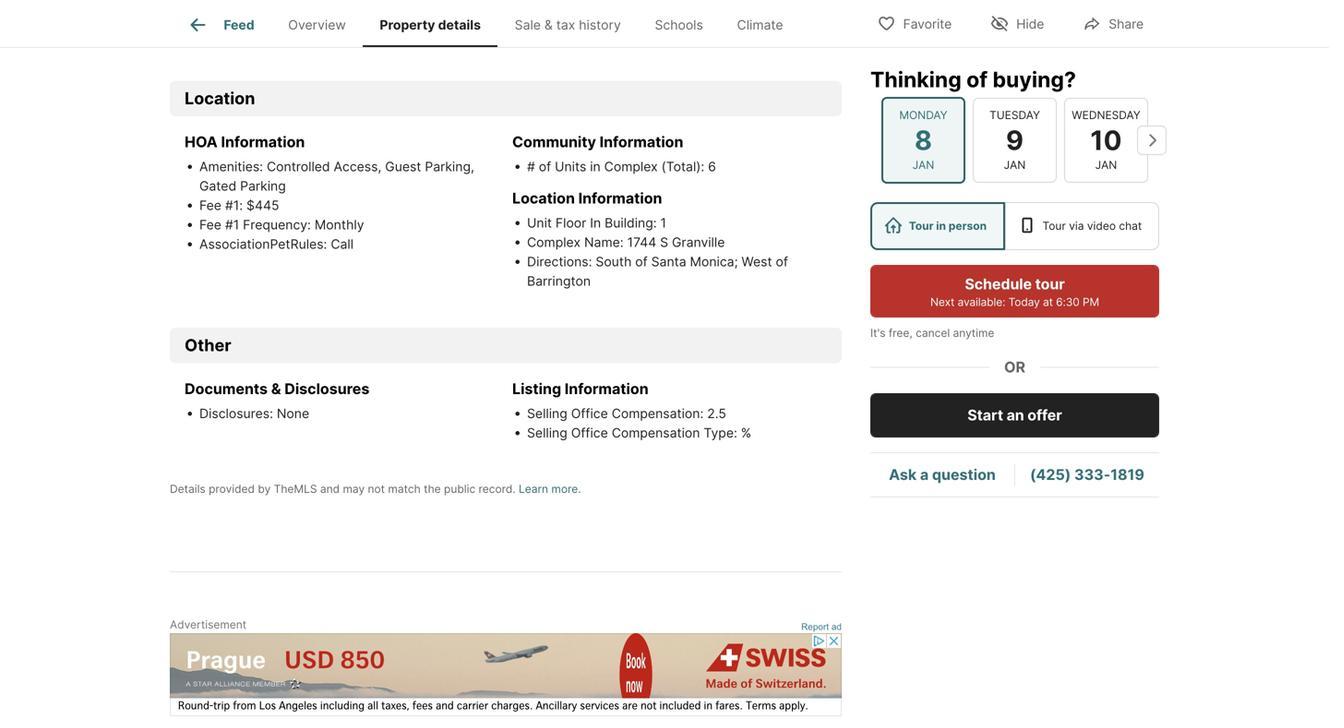 Task type: locate. For each thing, give the bounding box(es) containing it.
1 vertical spatial in
[[937, 219, 947, 233]]

0 vertical spatial compensation:
[[612, 25, 704, 40]]

2 horizontal spatial jan
[[1096, 158, 1118, 172]]

2 selling from the top
[[527, 25, 568, 40]]

ad
[[832, 622, 842, 632]]

2 jan from the left
[[1005, 158, 1026, 172]]

1 vertical spatial %
[[741, 425, 752, 441]]

fee for fee #1: $445
[[199, 197, 222, 213]]

0 vertical spatial type:
[[704, 5, 738, 21]]

south
[[596, 254, 632, 269]]

tuesday 9 jan
[[990, 108, 1041, 172]]

1 fee from the top
[[199, 197, 222, 213]]

fee left "#1"
[[199, 217, 222, 233]]

listing
[[513, 380, 562, 398]]

today
[[1009, 296, 1041, 309]]

information up amenities:
[[221, 133, 305, 151]]

1 vertical spatial fee
[[199, 217, 222, 233]]

jan for 10
[[1096, 158, 1118, 172]]

333-
[[1075, 466, 1111, 484]]

& for documents
[[271, 380, 281, 398]]

building:
[[605, 215, 657, 231]]

hide button
[[975, 4, 1061, 42]]

1 type: from the top
[[704, 5, 738, 21]]

report ad button
[[802, 622, 842, 636]]

0 vertical spatial compensation
[[612, 5, 700, 21]]

2.5
[[708, 406, 727, 421]]

offer
[[1028, 406, 1063, 424]]

0 vertical spatial &
[[545, 17, 553, 33]]

in left person
[[937, 219, 947, 233]]

information up building:
[[579, 189, 663, 207]]

gated
[[199, 178, 237, 194]]

floor
[[556, 215, 587, 231]]

9
[[1007, 124, 1024, 156]]

information for location
[[579, 189, 663, 207]]

0 vertical spatial complex
[[605, 159, 658, 174]]

complex left (total):
[[605, 159, 658, 174]]

tour for tour in person
[[909, 219, 934, 233]]

frequency:
[[243, 217, 311, 233]]

the
[[424, 482, 441, 496]]

1 tour from the left
[[909, 219, 934, 233]]

information inside listing information selling office compensation: 2.5 selling office compensation type: %
[[565, 380, 649, 398]]

granville
[[672, 234, 725, 250]]

None button
[[882, 97, 966, 184], [973, 98, 1057, 183], [1065, 98, 1149, 183], [882, 97, 966, 184], [973, 98, 1057, 183], [1065, 98, 1149, 183]]

tab list
[[170, 0, 815, 47]]

number:
[[301, 5, 353, 21]]

& left the tax
[[545, 17, 553, 33]]

next
[[931, 296, 955, 309]]

tour left person
[[909, 219, 934, 233]]

jan for 8
[[913, 158, 935, 172]]

1 horizontal spatial in
[[937, 219, 947, 233]]

2 type: from the top
[[704, 425, 738, 441]]

tour in person option
[[871, 202, 1006, 250]]

fee down gated at the left top of page
[[199, 197, 222, 213]]

1 selling from the top
[[527, 5, 568, 21]]

1 horizontal spatial &
[[545, 17, 553, 33]]

1 office from the top
[[571, 5, 608, 21]]

1 compensation: from the top
[[612, 25, 704, 40]]

guest
[[385, 159, 422, 174]]

3 selling from the top
[[527, 406, 568, 421]]

information up (total):
[[600, 133, 684, 151]]

complex
[[605, 159, 658, 174], [527, 234, 581, 250]]

information inside community information # of units in complex (total): 6
[[600, 133, 684, 151]]

1 vertical spatial compensation
[[612, 425, 700, 441]]

at
[[1044, 296, 1054, 309]]

1 vertical spatial &
[[271, 380, 281, 398]]

#1:
[[225, 197, 243, 213]]

disclosures
[[285, 380, 370, 398]]

location for location
[[185, 88, 255, 108]]

tax
[[557, 17, 576, 33]]

%
[[741, 5, 752, 21], [741, 425, 752, 441]]

information right listing
[[565, 380, 649, 398]]

0 horizontal spatial location
[[185, 88, 255, 108]]

1 horizontal spatial location
[[513, 189, 575, 207]]

ask a question
[[890, 466, 996, 484]]

next image
[[1138, 125, 1167, 155]]

details
[[170, 482, 206, 496]]

fee inside fee #1 frequency: monthly associationpetrules: call
[[199, 217, 222, 233]]

hide
[[1017, 16, 1045, 32]]

location
[[185, 88, 255, 108], [513, 189, 575, 207]]

2 % from the top
[[741, 425, 752, 441]]

jan down 10 at top
[[1096, 158, 1118, 172]]

0 horizontal spatial jan
[[913, 158, 935, 172]]

type: right schools
[[704, 5, 738, 21]]

4 office from the top
[[571, 425, 608, 441]]

list box
[[871, 202, 1160, 250]]

& inside tab
[[545, 17, 553, 33]]

0 vertical spatial in
[[590, 159, 601, 174]]

share
[[1109, 16, 1144, 32]]

fee for fee #1 frequency: monthly associationpetrules: call
[[199, 217, 222, 233]]

type: down 2.5
[[704, 425, 738, 441]]

0 vertical spatial fee
[[199, 197, 222, 213]]

tour
[[909, 219, 934, 233], [1043, 219, 1067, 233]]

4262-
[[357, 5, 395, 21]]

jan for 9
[[1005, 158, 1026, 172]]

0 horizontal spatial tour
[[909, 219, 934, 233]]

report ad
[[802, 622, 842, 632]]

hoa information
[[185, 133, 305, 151]]

overview
[[288, 17, 346, 33]]

jan down '8'
[[913, 158, 935, 172]]

information
[[221, 133, 305, 151], [600, 133, 684, 151], [579, 189, 663, 207], [565, 380, 649, 398]]

location up unit
[[513, 189, 575, 207]]

santa
[[652, 254, 687, 269]]

0 vertical spatial location
[[185, 88, 255, 108]]

jan down 9
[[1005, 158, 1026, 172]]

1 vertical spatial type:
[[704, 425, 738, 441]]

available:
[[958, 296, 1006, 309]]

2 compensation: from the top
[[612, 406, 704, 421]]

1 horizontal spatial jan
[[1005, 158, 1026, 172]]

sale & tax history tab
[[498, 3, 638, 47]]

s
[[661, 234, 669, 250]]

favorite button
[[862, 4, 968, 42]]

parcel
[[259, 5, 297, 21]]

monthly
[[315, 217, 364, 233]]

of right #
[[539, 159, 552, 174]]

$445
[[247, 197, 279, 213]]

0 horizontal spatial complex
[[527, 234, 581, 250]]

assessor parcel number: 4262-016-084
[[199, 5, 447, 21]]

ad region
[[170, 633, 842, 716]]

jan inside the monday 8 jan
[[913, 158, 935, 172]]

of inside community information # of units in complex (total): 6
[[539, 159, 552, 174]]

start
[[968, 406, 1004, 424]]

west
[[742, 254, 773, 269]]

1 horizontal spatial tour
[[1043, 219, 1067, 233]]

monica;
[[690, 254, 738, 269]]

0 horizontal spatial in
[[590, 159, 601, 174]]

1 vertical spatial complex
[[527, 234, 581, 250]]

tour for tour via video chat
[[1043, 219, 1067, 233]]

information inside location information unit floor in building: 1 complex name: 1744 s granville
[[579, 189, 663, 207]]

overview tab
[[271, 3, 363, 47]]

1 vertical spatial location
[[513, 189, 575, 207]]

disclosures:
[[199, 406, 273, 421]]

2 fee from the top
[[199, 217, 222, 233]]

& inside documents & disclosures disclosures: none
[[271, 380, 281, 398]]

associationpetrules:
[[199, 236, 327, 252]]

property
[[380, 17, 435, 33]]

&
[[545, 17, 553, 33], [271, 380, 281, 398]]

compensation: inside listing information selling office compensation: 2.5 selling office compensation type: %
[[612, 406, 704, 421]]

location inside location information unit floor in building: 1 complex name: 1744 s granville
[[513, 189, 575, 207]]

tour left via
[[1043, 219, 1067, 233]]

1 % from the top
[[741, 5, 752, 21]]

1 compensation from the top
[[612, 5, 700, 21]]

% inside selling office compensation type: % selling office compensation:
[[741, 5, 752, 21]]

0 vertical spatial %
[[741, 5, 752, 21]]

0 horizontal spatial &
[[271, 380, 281, 398]]

jan inside tuesday 9 jan
[[1005, 158, 1026, 172]]

& up none
[[271, 380, 281, 398]]

may
[[343, 482, 365, 496]]

share button
[[1068, 4, 1160, 42]]

themls
[[274, 482, 317, 496]]

office
[[571, 5, 608, 21], [571, 25, 608, 40], [571, 406, 608, 421], [571, 425, 608, 441]]

person
[[949, 219, 987, 233]]

parking
[[240, 178, 286, 194]]

public
[[444, 482, 476, 496]]

chat
[[1120, 219, 1143, 233]]

1
[[661, 215, 667, 231]]

sale
[[515, 17, 541, 33]]

of
[[967, 66, 988, 92], [539, 159, 552, 174], [636, 254, 648, 269], [776, 254, 789, 269]]

access,
[[334, 159, 382, 174]]

ask
[[890, 466, 917, 484]]

location up hoa
[[185, 88, 255, 108]]

3 jan from the left
[[1096, 158, 1118, 172]]

complex up "directions:"
[[527, 234, 581, 250]]

1 jan from the left
[[913, 158, 935, 172]]

ask a question link
[[890, 466, 996, 484]]

2 tour from the left
[[1043, 219, 1067, 233]]

listing information selling office compensation: 2.5 selling office compensation type: %
[[513, 380, 752, 441]]

2 compensation from the top
[[612, 425, 700, 441]]

1 vertical spatial compensation:
[[612, 406, 704, 421]]

barrington
[[527, 273, 591, 289]]

1 horizontal spatial complex
[[605, 159, 658, 174]]

compensation inside selling office compensation type: % selling office compensation:
[[612, 5, 700, 21]]

jan
[[913, 158, 935, 172], [1005, 158, 1026, 172], [1096, 158, 1118, 172]]

jan inside wednesday 10 jan
[[1096, 158, 1118, 172]]

units
[[555, 159, 587, 174]]

question
[[933, 466, 996, 484]]

compensation:
[[612, 25, 704, 40], [612, 406, 704, 421]]

in right 'units'
[[590, 159, 601, 174]]

compensation: inside selling office compensation type: % selling office compensation:
[[612, 25, 704, 40]]

in
[[590, 159, 601, 174], [937, 219, 947, 233]]

feed
[[224, 17, 255, 33]]

fee
[[199, 197, 222, 213], [199, 217, 222, 233]]

type: inside listing information selling office compensation: 2.5 selling office compensation type: %
[[704, 425, 738, 441]]



Task type: describe. For each thing, give the bounding box(es) containing it.
and
[[320, 482, 340, 496]]

an
[[1007, 406, 1025, 424]]

controlled access, guest parking, gated parking
[[199, 159, 475, 194]]

more.
[[552, 482, 581, 496]]

hoa
[[185, 133, 218, 151]]

by
[[258, 482, 271, 496]]

complex inside community information # of units in complex (total): 6
[[605, 159, 658, 174]]

monday 8 jan
[[900, 108, 948, 172]]

via
[[1070, 219, 1085, 233]]

property details tab
[[363, 3, 498, 47]]

community
[[513, 133, 597, 151]]

fee #1: $445
[[199, 197, 279, 213]]

south of santa monica; west of barrington
[[527, 254, 789, 289]]

call
[[331, 236, 354, 252]]

climate tab
[[721, 3, 801, 47]]

of left buying?
[[967, 66, 988, 92]]

community information # of units in complex (total): 6
[[513, 133, 717, 174]]

buying?
[[993, 66, 1077, 92]]

name:
[[585, 234, 624, 250]]

schools tab
[[638, 3, 721, 47]]

monday
[[900, 108, 948, 122]]

in inside community information # of units in complex (total): 6
[[590, 159, 601, 174]]

information for listing
[[565, 380, 649, 398]]

1744
[[628, 234, 657, 250]]

advertisement
[[170, 618, 247, 632]]

information for hoa
[[221, 133, 305, 151]]

or
[[1005, 358, 1026, 376]]

of right the west on the right top
[[776, 254, 789, 269]]

#1
[[225, 217, 239, 233]]

it's free, cancel anytime
[[871, 326, 995, 340]]

favorite
[[904, 16, 952, 32]]

% inside listing information selling office compensation: 2.5 selling office compensation type: %
[[741, 425, 752, 441]]

record.
[[479, 482, 516, 496]]

thinking of buying?
[[871, 66, 1077, 92]]

6:30
[[1057, 296, 1080, 309]]

tour via video chat option
[[1006, 202, 1160, 250]]

learn
[[519, 482, 549, 496]]

thinking
[[871, 66, 962, 92]]

video
[[1088, 219, 1117, 233]]

parking,
[[425, 159, 475, 174]]

cancel
[[916, 326, 951, 340]]

match
[[388, 482, 421, 496]]

tab list containing feed
[[170, 0, 815, 47]]

start an offer button
[[871, 393, 1160, 438]]

3 office from the top
[[571, 406, 608, 421]]

schools
[[655, 17, 704, 33]]

of down "1744"
[[636, 254, 648, 269]]

amenities:
[[199, 159, 267, 174]]

in inside option
[[937, 219, 947, 233]]

details provided by themls and may not match the public record. learn more.
[[170, 482, 581, 496]]

information for community
[[600, 133, 684, 151]]

assessor
[[199, 5, 255, 21]]

2 office from the top
[[571, 25, 608, 40]]

tour via video chat
[[1043, 219, 1143, 233]]

#
[[527, 159, 536, 174]]

anytime
[[954, 326, 995, 340]]

4 selling from the top
[[527, 425, 568, 441]]

location for location information unit floor in building: 1 complex name: 1744 s granville
[[513, 189, 575, 207]]

it's
[[871, 326, 886, 340]]

compensation inside listing information selling office compensation: 2.5 selling office compensation type: %
[[612, 425, 700, 441]]

in
[[590, 215, 601, 231]]

type: inside selling office compensation type: % selling office compensation:
[[704, 5, 738, 21]]

list box containing tour in person
[[871, 202, 1160, 250]]

(total):
[[662, 159, 705, 174]]

directions:
[[527, 254, 596, 269]]

wednesday 10 jan
[[1073, 108, 1141, 172]]

none
[[277, 406, 310, 421]]

pm
[[1083, 296, 1100, 309]]

tour
[[1036, 275, 1065, 293]]

location information unit floor in building: 1 complex name: 1744 s granville
[[513, 189, 725, 250]]

unit
[[527, 215, 552, 231]]

wednesday
[[1073, 108, 1141, 122]]

complex inside location information unit floor in building: 1 complex name: 1744 s granville
[[527, 234, 581, 250]]

8
[[915, 124, 933, 156]]

climate
[[737, 17, 784, 33]]

provided
[[209, 482, 255, 496]]

(425)
[[1031, 466, 1072, 484]]

a
[[921, 466, 929, 484]]

& for sale
[[545, 17, 553, 33]]

10
[[1091, 124, 1123, 156]]

(425) 333-1819
[[1031, 466, 1145, 484]]

not
[[368, 482, 385, 496]]

history
[[579, 17, 621, 33]]

tour in person
[[909, 219, 987, 233]]

sale & tax history
[[515, 17, 621, 33]]

selling office compensation type: % selling office compensation:
[[527, 5, 752, 40]]

tuesday
[[990, 108, 1041, 122]]

property details
[[380, 17, 481, 33]]



Task type: vqa. For each thing, say whether or not it's contained in the screenshot.
the leftmost this
no



